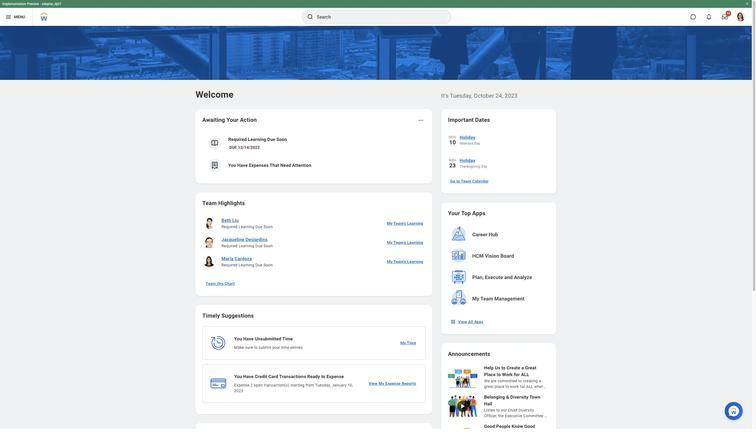 Task type: vqa. For each thing, say whether or not it's contained in the screenshot.
Apps corresponding to Your Top Apps
yes



Task type: locate. For each thing, give the bounding box(es) containing it.
0 vertical spatial my team's learning
[[387, 221, 423, 226]]

team inside button
[[480, 296, 493, 302]]

2 my team's learning from the top
[[387, 241, 423, 245]]

your left action
[[226, 117, 238, 123]]

plan, execute and analyze button
[[449, 268, 550, 288]]

soon for cardoza
[[263, 263, 273, 268]]

all up creating
[[521, 373, 529, 378]]

1 vertical spatial …
[[544, 414, 547, 419]]

1 vertical spatial you
[[234, 337, 242, 342]]

due inside maria cardoza required learning due soon
[[255, 263, 262, 268]]

a up wher
[[539, 379, 541, 384]]

…
[[543, 385, 546, 389], [544, 414, 547, 419]]

tuesday, right it's
[[450, 92, 472, 99]]

0 vertical spatial day
[[474, 142, 480, 146]]

committee
[[523, 414, 543, 419]]

for down 'create'
[[514, 373, 520, 378]]

0 horizontal spatial tuesday,
[[315, 384, 331, 388]]

learning inside jacqueline desjardins required learning due soon
[[239, 244, 254, 249]]

1 vertical spatial holiday button
[[459, 157, 550, 165]]

1 horizontal spatial day
[[481, 165, 487, 169]]

to inside button
[[456, 179, 460, 184]]

team left org
[[206, 282, 216, 286]]

book open image
[[211, 139, 219, 147]]

apps inside 'button'
[[474, 320, 483, 325]]

day right veterans at top
[[474, 142, 480, 146]]

2 vertical spatial my team's learning
[[387, 260, 423, 264]]

diversity up committee on the bottom
[[518, 409, 534, 413]]

apps for view all apps
[[474, 320, 483, 325]]

soon for desjardins
[[263, 244, 273, 249]]

all
[[521, 373, 529, 378], [526, 385, 533, 389]]

holiday veterans day
[[459, 135, 480, 146]]

2 team's from the top
[[393, 241, 406, 245]]

your top apps
[[448, 210, 485, 217]]

nov for 10
[[449, 136, 456, 139]]

plan,
[[472, 275, 484, 281]]

apps right all
[[474, 320, 483, 325]]

0 vertical spatial for
[[514, 373, 520, 378]]

justify image
[[5, 14, 12, 20]]

have up the sure
[[243, 337, 254, 342]]

beth liu button
[[219, 218, 241, 224]]

0 vertical spatial nov
[[449, 136, 456, 139]]

due down jacqueline desjardins required learning due soon
[[255, 263, 262, 268]]

expense inside 'button'
[[385, 382, 401, 386]]

2
[[250, 384, 253, 388]]

open
[[254, 384, 263, 388]]

team down the execute
[[480, 296, 493, 302]]

required for maria
[[221, 263, 238, 268]]

welcome main content
[[0, 26, 752, 430]]

view all apps
[[458, 320, 483, 325]]

soon inside jacqueline desjardins required learning due soon
[[263, 244, 273, 249]]

0 vertical spatial you
[[228, 163, 236, 168]]

you left credit
[[234, 375, 242, 380]]

1 vertical spatial 2023
[[234, 389, 243, 394]]

due
[[267, 137, 275, 142], [229, 145, 237, 150], [255, 225, 262, 229], [255, 244, 262, 249], [255, 263, 262, 268]]

due down desjardins
[[255, 244, 262, 249]]

my team's learning for desjardins
[[387, 241, 423, 245]]

time
[[282, 337, 293, 342], [407, 341, 416, 346]]

career hub button
[[449, 225, 550, 245]]

adeptai_dpt1
[[42, 2, 61, 6]]

1 vertical spatial have
[[243, 337, 254, 342]]

day inside holiday veterans day
[[474, 142, 480, 146]]

you have expenses that need attention
[[228, 163, 311, 168]]

holiday thanksgiving day
[[459, 158, 487, 169]]

1 horizontal spatial view
[[458, 320, 467, 325]]

1 horizontal spatial 2023
[[505, 92, 518, 99]]

soon inside beth liu required learning due soon
[[263, 225, 273, 229]]

attention
[[292, 163, 311, 168]]

team
[[461, 179, 471, 184], [202, 200, 217, 207], [206, 282, 216, 286], [480, 296, 493, 302]]

2 nov from the top
[[449, 159, 456, 163]]

1 horizontal spatial for
[[520, 385, 525, 389]]

search image
[[307, 14, 313, 20]]

profile logan mcneil image
[[736, 12, 745, 23]]

0 vertical spatial have
[[237, 163, 248, 168]]

view my expense reports
[[369, 382, 416, 386]]

1 vertical spatial my team's learning
[[387, 241, 423, 245]]

view for view my expense reports
[[369, 382, 378, 386]]

nbox image
[[450, 320, 456, 325]]

required inside "awaiting your action" list
[[228, 137, 247, 142]]

a left great
[[521, 366, 524, 371]]

holiday for 23
[[460, 158, 475, 163]]

soon inside maria cardoza required learning due soon
[[263, 263, 273, 268]]

view right 10,
[[369, 382, 378, 386]]

have up 2
[[243, 375, 254, 380]]

0 horizontal spatial day
[[474, 142, 480, 146]]

0 vertical spatial …
[[543, 385, 546, 389]]

2 my team's learning button from the top
[[385, 237, 426, 249]]

suggestions
[[221, 313, 254, 320]]

you inside you have expenses that need attention button
[[228, 163, 236, 168]]

have inside button
[[237, 163, 248, 168]]

create
[[507, 366, 520, 371]]

0 horizontal spatial expense
[[234, 384, 249, 388]]

to left our
[[496, 409, 500, 413]]

important
[[448, 117, 474, 123]]

2 holiday button from the top
[[459, 157, 550, 165]]

holiday up veterans at top
[[460, 135, 475, 140]]

all down creating
[[526, 385, 533, 389]]

1 my team's learning from the top
[[387, 221, 423, 226]]

0 vertical spatial my team's learning button
[[385, 218, 426, 229]]

0 vertical spatial holiday button
[[459, 134, 550, 141]]

holiday
[[460, 135, 475, 140], [460, 158, 475, 163]]

execute
[[485, 275, 503, 281]]

0 vertical spatial apps
[[472, 210, 485, 217]]

due inside beth liu required learning due soon
[[255, 225, 262, 229]]

1 horizontal spatial time
[[407, 341, 416, 346]]

day right thanksgiving
[[481, 165, 487, 169]]

you right dashboard expenses icon
[[228, 163, 236, 168]]

1 vertical spatial nov
[[449, 159, 456, 163]]

2023
[[505, 92, 518, 99], [234, 389, 243, 394]]

it's
[[441, 92, 449, 99]]

executive
[[505, 414, 522, 419]]

board
[[500, 253, 514, 259]]

holiday for 10
[[460, 135, 475, 140]]

team's for liu
[[393, 221, 406, 226]]

… inside help us to create a great place to work for all we are committed to creating a great place to work for all wher …
[[543, 385, 546, 389]]

a
[[521, 366, 524, 371], [539, 379, 541, 384]]

january
[[332, 384, 346, 388]]

menu
[[14, 15, 25, 19]]

belonging
[[484, 395, 505, 400]]

0 vertical spatial diversity
[[510, 395, 528, 400]]

1 vertical spatial team's
[[393, 241, 406, 245]]

nov down 10
[[449, 159, 456, 163]]

required down maria
[[221, 263, 238, 268]]

expense up january
[[326, 375, 344, 380]]

tuesday, down ready
[[315, 384, 331, 388]]

expense left 2
[[234, 384, 249, 388]]

nov left holiday veterans day at the right top
[[449, 136, 456, 139]]

view
[[458, 320, 467, 325], [369, 382, 378, 386]]

tuesday, inside "expense 2 open transaction(s) starting from tuesday, january 10, 2023"
[[315, 384, 331, 388]]

1 vertical spatial view
[[369, 382, 378, 386]]

10
[[449, 139, 456, 146]]

my inside 'button'
[[379, 382, 384, 386]]

0 vertical spatial team's
[[393, 221, 406, 226]]

required up due 12/14/2022
[[228, 137, 247, 142]]

the
[[498, 414, 504, 419]]

you for you have unsubmitted time
[[234, 337, 242, 342]]

1 team's from the top
[[393, 221, 406, 226]]

3 team's from the top
[[393, 260, 406, 264]]

apps for your top apps
[[472, 210, 485, 217]]

day inside holiday thanksgiving day
[[481, 165, 487, 169]]

work
[[510, 385, 519, 389]]

learning inside maria cardoza required learning due soon
[[239, 263, 254, 268]]

soon
[[276, 137, 287, 142], [263, 225, 273, 229], [263, 244, 273, 249], [263, 263, 273, 268]]

0 vertical spatial view
[[458, 320, 467, 325]]

nov 23
[[449, 159, 456, 169]]

0 horizontal spatial time
[[282, 337, 293, 342]]

reports
[[402, 382, 416, 386]]

required inside maria cardoza required learning due soon
[[221, 263, 238, 268]]

make sure to submit your time entries
[[234, 346, 303, 350]]

required for jacqueline
[[221, 244, 238, 249]]

1 nov from the top
[[449, 136, 456, 139]]

hub
[[489, 232, 498, 238]]

announcements element
[[448, 365, 550, 430]]

to up work
[[518, 379, 522, 384]]

1 holiday button from the top
[[459, 134, 550, 141]]

holiday up thanksgiving
[[460, 158, 475, 163]]

learning inside "awaiting your action" list
[[248, 137, 266, 142]]

jacqueline desjardins button
[[219, 237, 270, 243]]

your left top
[[448, 210, 460, 217]]

1 vertical spatial a
[[539, 379, 541, 384]]

Search Workday  search field
[[317, 11, 439, 23]]

team right go
[[461, 179, 471, 184]]

1 vertical spatial your
[[448, 210, 460, 217]]

3 my team's learning from the top
[[387, 260, 423, 264]]

preview
[[27, 2, 39, 6]]

due inside jacqueline desjardins required learning due soon
[[255, 244, 262, 249]]

due left 12/14/2022
[[229, 145, 237, 150]]

inbox large image
[[722, 14, 728, 20]]

1 my team's learning button from the top
[[385, 218, 426, 229]]

0 horizontal spatial view
[[369, 382, 378, 386]]

timely suggestions
[[202, 313, 254, 320]]

2 vertical spatial you
[[234, 375, 242, 380]]

nov for 23
[[449, 159, 456, 163]]

0 horizontal spatial a
[[521, 366, 524, 371]]

team inside 'button'
[[206, 282, 216, 286]]

1 holiday from the top
[[460, 135, 475, 140]]

for right work
[[520, 385, 525, 389]]

day for 23
[[481, 165, 487, 169]]

listen
[[484, 409, 495, 413]]

1 vertical spatial apps
[[474, 320, 483, 325]]

apps
[[472, 210, 485, 217], [474, 320, 483, 325]]

hcm vision board button
[[449, 246, 550, 267]]

expense left reports
[[385, 382, 401, 386]]

0 vertical spatial holiday
[[460, 135, 475, 140]]

from
[[306, 384, 314, 388]]

2 holiday from the top
[[460, 158, 475, 163]]

ready
[[307, 375, 320, 380]]

maria cardoza button
[[219, 256, 254, 263]]

holiday button
[[459, 134, 550, 141], [459, 157, 550, 165]]

you up make
[[234, 337, 242, 342]]

diversity down work
[[510, 395, 528, 400]]

2 horizontal spatial expense
[[385, 382, 401, 386]]

holiday inside holiday thanksgiving day
[[460, 158, 475, 163]]

you have credit card transactions ready to expense
[[234, 375, 344, 380]]

have left expenses
[[237, 163, 248, 168]]

0 horizontal spatial for
[[514, 373, 520, 378]]

team left highlights
[[202, 200, 217, 207]]

0 vertical spatial your
[[226, 117, 238, 123]]

calendar
[[472, 179, 489, 184]]

2 vertical spatial team's
[[393, 260, 406, 264]]

org
[[217, 282, 224, 286]]

and
[[504, 275, 513, 281]]

implementation preview -   adeptai_dpt1
[[2, 2, 61, 6]]

have for unsubmitted
[[243, 337, 254, 342]]

apps right top
[[472, 210, 485, 217]]

to inside belonging & diversity town hall listen to our chief diversity officer, the executive committee …
[[496, 409, 500, 413]]

nov
[[449, 136, 456, 139], [449, 159, 456, 163]]

required for beth
[[221, 225, 238, 229]]

1 vertical spatial diversity
[[518, 409, 534, 413]]

to right the sure
[[254, 346, 258, 350]]

required down beth liu button
[[221, 225, 238, 229]]

3 my team's learning button from the top
[[385, 256, 426, 268]]

0 horizontal spatial 2023
[[234, 389, 243, 394]]

required inside beth liu required learning due soon
[[221, 225, 238, 229]]

required inside jacqueline desjardins required learning due soon
[[221, 244, 238, 249]]

day
[[474, 142, 480, 146], [481, 165, 487, 169]]

diversity
[[510, 395, 528, 400], [518, 409, 534, 413]]

you have unsubmitted time
[[234, 337, 293, 342]]

to
[[456, 179, 460, 184], [254, 346, 258, 350], [501, 366, 505, 371], [497, 373, 501, 378], [321, 375, 325, 380], [518, 379, 522, 384], [505, 385, 509, 389], [496, 409, 500, 413]]

your
[[272, 346, 280, 350]]

view all apps button
[[448, 317, 487, 328]]

1 vertical spatial tuesday,
[[315, 384, 331, 388]]

to right go
[[456, 179, 460, 184]]

required
[[228, 137, 247, 142], [221, 225, 238, 229], [221, 244, 238, 249], [221, 263, 238, 268]]

implementation
[[2, 2, 26, 6]]

holiday inside holiday veterans day
[[460, 135, 475, 140]]

required down jacqueline
[[221, 244, 238, 249]]

1 horizontal spatial tuesday,
[[450, 92, 472, 99]]

to down committed
[[505, 385, 509, 389]]

help us to create a great place to work for all we are committed to creating a great place to work for all wher …
[[484, 366, 546, 389]]

due up desjardins
[[255, 225, 262, 229]]

related actions image
[[418, 118, 424, 123]]

1 vertical spatial day
[[481, 165, 487, 169]]

2 vertical spatial my team's learning button
[[385, 256, 426, 268]]

your
[[226, 117, 238, 123], [448, 210, 460, 217]]

view left all
[[458, 320, 467, 325]]

1 vertical spatial my team's learning button
[[385, 237, 426, 249]]

expense
[[326, 375, 344, 380], [385, 382, 401, 386], [234, 384, 249, 388]]

that
[[270, 163, 279, 168]]

hall
[[484, 402, 492, 407]]

team highlights
[[202, 200, 245, 207]]

1 vertical spatial holiday
[[460, 158, 475, 163]]

2 vertical spatial have
[[243, 375, 254, 380]]



Task type: describe. For each thing, give the bounding box(es) containing it.
hcm vision board
[[472, 253, 514, 259]]

announcements
[[448, 351, 490, 358]]

liu
[[232, 218, 239, 223]]

plan, execute and analyze
[[472, 275, 532, 281]]

my inside button
[[400, 341, 406, 346]]

0 horizontal spatial your
[[226, 117, 238, 123]]

expense inside "expense 2 open transaction(s) starting from tuesday, january 10, 2023"
[[234, 384, 249, 388]]

place
[[484, 373, 496, 378]]

unsubmitted
[[255, 337, 281, 342]]

soon inside "awaiting your action" list
[[276, 137, 287, 142]]

time inside button
[[407, 341, 416, 346]]

chief
[[508, 409, 517, 413]]

it's tuesday, october 24, 2023
[[441, 92, 518, 99]]

career
[[472, 232, 487, 238]]

1 vertical spatial all
[[526, 385, 533, 389]]

important dates element
[[448, 131, 550, 175]]

to right ready
[[321, 375, 325, 380]]

card
[[268, 375, 278, 380]]

you for you have expenses that need attention
[[228, 163, 236, 168]]

dates
[[475, 117, 490, 123]]

you have expenses that need attention button
[[202, 154, 426, 177]]

team highlights list
[[202, 214, 426, 272]]

place
[[495, 385, 504, 389]]

sure
[[245, 346, 253, 350]]

12/14/2022
[[238, 145, 260, 150]]

my team management button
[[449, 289, 550, 309]]

menu banner
[[0, 0, 752, 26]]

1 horizontal spatial your
[[448, 210, 460, 217]]

belonging & diversity town hall listen to our chief diversity officer, the executive committee …
[[484, 395, 547, 419]]

to down us
[[497, 373, 501, 378]]

required learning due soon
[[228, 137, 287, 142]]

to right us
[[501, 366, 505, 371]]

team org chart
[[206, 282, 235, 286]]

dashboard expenses image
[[211, 161, 219, 170]]

1 horizontal spatial a
[[539, 379, 541, 384]]

team inside button
[[461, 179, 471, 184]]

expense 2 open transaction(s) starting from tuesday, january 10, 2023
[[234, 384, 353, 394]]

due for beth liu
[[255, 225, 262, 229]]

are
[[491, 379, 497, 384]]

us
[[495, 366, 500, 371]]

time
[[281, 346, 289, 350]]

cardoza
[[235, 256, 252, 262]]

my team's learning for cardoza
[[387, 260, 423, 264]]

my team's learning for liu
[[387, 221, 423, 226]]

help
[[484, 366, 494, 371]]

have for expenses
[[237, 163, 248, 168]]

you for you have credit card transactions ready to expense
[[234, 375, 242, 380]]

october
[[474, 92, 494, 99]]

due for maria cardoza
[[255, 263, 262, 268]]

vision
[[485, 253, 499, 259]]

awaiting your action list
[[202, 132, 426, 177]]

0 vertical spatial all
[[521, 373, 529, 378]]

team's for cardoza
[[393, 260, 406, 264]]

action
[[240, 117, 257, 123]]

analyze
[[514, 275, 532, 281]]

0 vertical spatial a
[[521, 366, 524, 371]]

chart
[[225, 282, 235, 286]]

hcm
[[472, 253, 484, 259]]

menu button
[[0, 8, 32, 26]]

management
[[494, 296, 524, 302]]

beth
[[221, 218, 231, 223]]

transactions
[[279, 375, 306, 380]]

timely
[[202, 313, 220, 320]]

town
[[530, 395, 540, 400]]

my team's learning button for desjardins
[[385, 237, 426, 249]]

career hub
[[472, 232, 498, 238]]

holiday button for 23
[[459, 157, 550, 165]]

committed
[[498, 379, 517, 384]]

jacqueline desjardins required learning due soon
[[221, 237, 273, 249]]

desjardins
[[246, 237, 268, 243]]

0 vertical spatial tuesday,
[[450, 92, 472, 99]]

go to team calendar button
[[448, 176, 491, 187]]

team's for desjardins
[[393, 241, 406, 245]]

23
[[449, 162, 456, 169]]

due 12/14/2022
[[229, 145, 260, 150]]

our
[[501, 409, 507, 413]]

great
[[525, 366, 536, 371]]

media play image
[[459, 404, 466, 410]]

soon for liu
[[263, 225, 273, 229]]

2023 inside "expense 2 open transaction(s) starting from tuesday, january 10, 2023"
[[234, 389, 243, 394]]

notifications large image
[[706, 14, 712, 20]]

view for view all apps
[[458, 320, 467, 325]]

all
[[468, 320, 473, 325]]

wher
[[534, 385, 543, 389]]

creating
[[523, 379, 538, 384]]

nov 10
[[449, 136, 456, 146]]

beth liu required learning due soon
[[221, 218, 273, 229]]

-
[[40, 2, 41, 6]]

my time
[[400, 341, 416, 346]]

work
[[502, 373, 513, 378]]

go
[[450, 179, 455, 184]]

holiday button for 10
[[459, 134, 550, 141]]

thanksgiving
[[459, 165, 480, 169]]

awaiting
[[202, 117, 225, 123]]

day for 10
[[474, 142, 480, 146]]

we
[[484, 379, 490, 384]]

have for credit
[[243, 375, 254, 380]]

my inside button
[[472, 296, 479, 302]]

starting
[[290, 384, 304, 388]]

go to team calendar
[[450, 179, 489, 184]]

need
[[280, 163, 291, 168]]

top
[[461, 210, 471, 217]]

due up 'you have expenses that need attention'
[[267, 137, 275, 142]]

1 horizontal spatial expense
[[326, 375, 344, 380]]

expenses
[[249, 163, 269, 168]]

credit
[[255, 375, 267, 380]]

great
[[484, 385, 494, 389]]

learning inside beth liu required learning due soon
[[239, 225, 254, 229]]

close environment banner image
[[746, 2, 749, 5]]

… inside belonging & diversity town hall listen to our chief diversity officer, the executive committee …
[[544, 414, 547, 419]]

officer,
[[484, 414, 497, 419]]

welcome
[[196, 89, 234, 100]]

1 vertical spatial for
[[520, 385, 525, 389]]

due for jacqueline desjardins
[[255, 244, 262, 249]]

0 vertical spatial 2023
[[505, 92, 518, 99]]

10,
[[348, 384, 353, 388]]

my team's learning button for liu
[[385, 218, 426, 229]]

my team's learning button for cardoza
[[385, 256, 426, 268]]



